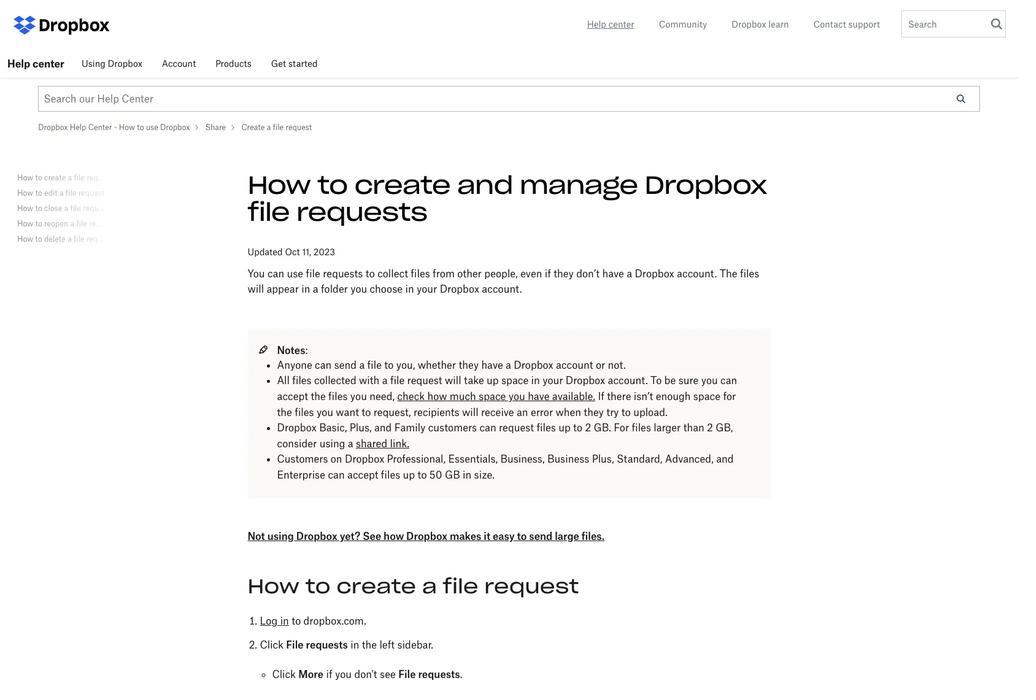 Task type: describe. For each thing, give the bounding box(es) containing it.
dropbox.com.
[[304, 615, 367, 627]]

click for click more if you don't see file requests .
[[272, 669, 296, 681]]

file inside you can use file requests to collect files from other people, even if they don't have a dropbox account. the files will appear in a folder you choose in your dropbox account.
[[306, 268, 321, 280]]

how inside how to create and manage dropbox file requests
[[248, 169, 311, 201]]

create a file request
[[242, 123, 312, 132]]

need,
[[370, 391, 395, 403]]

a right don't
[[627, 268, 633, 280]]

in down dropbox.com.
[[351, 639, 360, 651]]

products link
[[206, 49, 262, 79]]

you down with
[[351, 391, 367, 403]]

how right the -
[[119, 123, 135, 132]]

files down 'anyone'
[[293, 375, 312, 387]]

can inside all files collected with a file request will take up space in your dropbox account. to be sure you can accept the files you need,
[[721, 375, 738, 387]]

learn
[[769, 19, 790, 29]]

files left from
[[411, 268, 430, 280]]

professional,
[[387, 454, 446, 466]]

get
[[271, 58, 286, 69]]

a right delete
[[68, 235, 72, 244]]

shared link. link
[[356, 438, 410, 450]]

to inside dropbox basic, plus, and family customers can request files up to 2 gb. for files larger than 2 gb, consider using a
[[574, 422, 583, 434]]

files down upload.
[[632, 422, 652, 434]]

a inside dropbox basic, plus, and family customers can request files up to 2 gb. for files larger than 2 gb, consider using a
[[348, 438, 354, 450]]

choose
[[370, 283, 403, 296]]

file inside how to create and manage dropbox file requests
[[248, 196, 290, 228]]

in inside the "customers on dropbox professional, essentials, business, business plus, standard, advanced, and enterprise can accept files up to 50 gb in size."
[[463, 469, 472, 482]]

how to reopen a file request link
[[17, 218, 116, 230]]

much
[[450, 391, 476, 403]]

you inside you can use file requests to collect files from other people, even if they don't have a dropbox account. the files will appear in a folder you choose in your dropbox account.
[[351, 283, 367, 296]]

1 vertical spatial file
[[399, 669, 416, 681]]

yet?
[[340, 530, 361, 543]]

2 vertical spatial the
[[362, 639, 377, 651]]

a right edit
[[60, 189, 64, 198]]

gb
[[445, 469, 460, 482]]

to inside how to create and manage dropbox file requests
[[318, 169, 348, 201]]

how to edit a file request link
[[17, 187, 106, 200]]

2 vertical spatial help
[[70, 123, 86, 132]]

space inside all files collected with a file request will take up space in your dropbox account. to be sure you can accept the files you need,
[[502, 375, 529, 387]]

all
[[277, 375, 290, 387]]

advanced,
[[666, 454, 714, 466]]

request inside dropbox basic, plus, and family customers can request files up to 2 gb. for files larger than 2 gb, consider using a
[[499, 422, 534, 434]]

center for leftmost help center link
[[32, 58, 64, 70]]

check how much space you have available.
[[398, 391, 596, 403]]

requests down dropbox.com.
[[306, 639, 348, 651]]

you can use file requests to collect files from other people, even if they don't have a dropbox account. the files will appear in a folder you choose in your dropbox account.
[[248, 268, 760, 296]]

a right close
[[64, 204, 68, 213]]

can up collected
[[315, 359, 332, 371]]

Search text field
[[903, 11, 989, 37]]

2023
[[314, 247, 335, 257]]

started
[[289, 58, 318, 69]]

create for to
[[44, 173, 66, 182]]

business
[[548, 454, 590, 466]]

2 vertical spatial have
[[528, 391, 550, 403]]

updated
[[248, 247, 283, 257]]

file down how to create a file request link
[[66, 189, 76, 198]]

account link
[[152, 49, 206, 79]]

request down how to create a file request link
[[78, 189, 105, 198]]

will inside if there isn't enough space for the files you want to request, recipients will receive an error when they try to upload.
[[462, 406, 479, 419]]

basic,
[[319, 422, 347, 434]]

dropbox inside dropbox basic, plus, and family customers can request files up to 2 gb. for files larger than 2 gb, consider using a
[[277, 422, 317, 434]]

dropbox basic, plus, and family customers can request files up to 2 gb. for files larger than 2 gb, consider using a
[[277, 422, 734, 450]]

account. inside all files collected with a file request will take up space in your dropbox account. to be sure you can accept the files you need,
[[608, 375, 648, 387]]

they inside if there isn't enough space for the files you want to request, recipients will receive an error when they try to upload.
[[584, 406, 604, 419]]

request right create
[[286, 123, 312, 132]]

how to create a file request link
[[17, 172, 113, 184]]

requests inside you can use file requests to collect files from other people, even if they don't have a dropbox account. the files will appear in a folder you choose in your dropbox account.
[[323, 268, 363, 280]]

there
[[608, 391, 632, 403]]

other
[[458, 268, 482, 280]]

a right reopen
[[70, 219, 74, 228]]

50
[[430, 469, 443, 482]]

close
[[44, 204, 62, 213]]

files right the
[[741, 268, 760, 280]]

log
[[260, 615, 278, 627]]

collected
[[314, 375, 357, 387]]

request down how to reopen a file request link
[[87, 235, 113, 244]]

how up how to edit a file request link
[[17, 173, 33, 182]]

notes :
[[277, 344, 308, 357]]

how to close a file request link
[[17, 203, 109, 215]]

see
[[380, 669, 396, 681]]

a down not using dropbox yet? see how dropbox makes it easy to send large files. at the bottom of the page
[[422, 574, 437, 600]]

to inside the "customers on dropbox professional, essentials, business, business plus, standard, advanced, and enterprise can accept files up to 50 gb in size."
[[418, 469, 427, 482]]

how left edit
[[17, 189, 33, 198]]

using dropbox
[[82, 58, 142, 69]]

isn't
[[634, 391, 654, 403]]

error
[[531, 406, 554, 419]]

appear
[[267, 283, 299, 296]]

products
[[216, 58, 252, 69]]

not using dropbox yet? see how dropbox makes it easy to send large files.
[[248, 530, 605, 543]]

if inside you can use file requests to collect files from other people, even if they don't have a dropbox account. the files will appear in a folder you choose in your dropbox account.
[[545, 268, 552, 280]]

2 horizontal spatial account.
[[678, 268, 718, 280]]

create for requests
[[355, 169, 451, 201]]

account
[[162, 58, 196, 69]]

request up how to edit a file request link
[[87, 173, 113, 182]]

contact support
[[814, 19, 881, 29]]

or
[[596, 359, 606, 371]]

accept inside the "customers on dropbox professional, essentials, business, business plus, standard, advanced, and enterprise can accept files up to 50 gb in size."
[[348, 469, 379, 482]]

using dropbox link
[[72, 49, 152, 79]]

2 2 from the left
[[708, 422, 714, 434]]

request,
[[374, 406, 411, 419]]

request up how to delete a file request link
[[89, 219, 116, 228]]

you left don't
[[335, 669, 352, 681]]

using
[[82, 58, 105, 69]]

contact support link
[[814, 18, 881, 31]]

file up how to reopen a file request link
[[70, 204, 81, 213]]

log in to dropbox.com.
[[260, 615, 367, 627]]

will inside all files collected with a file request will take up space in your dropbox account. to be sure you can accept the files you need,
[[445, 375, 462, 387]]

link.
[[390, 438, 410, 450]]

you right sure
[[702, 375, 718, 387]]

customers on dropbox professional, essentials, business, business plus, standard, advanced, and enterprise can accept files up to 50 gb in size.
[[277, 454, 734, 482]]

clear image
[[989, 20, 998, 29]]

in inside all files collected with a file request will take up space in your dropbox account. to be sure you can accept the files you need,
[[532, 375, 540, 387]]

have inside you can use file requests to collect files from other people, even if they don't have a dropbox account. the files will appear in a folder you choose in your dropbox account.
[[603, 268, 625, 280]]

it
[[484, 530, 491, 543]]

large
[[555, 530, 580, 543]]

0 horizontal spatial if
[[326, 669, 333, 681]]

community
[[660, 19, 708, 29]]

upload.
[[634, 406, 668, 419]]

file inside all files collected with a file request will take up space in your dropbox account. to be sure you can accept the files you need,
[[391, 375, 405, 387]]

how inside button
[[384, 530, 404, 543]]

.
[[460, 669, 463, 681]]

customers
[[277, 454, 328, 466]]

how to create a file request how to edit a file request how to close a file request how to reopen a file request how to delete a file request
[[17, 173, 116, 244]]

files down error
[[537, 422, 556, 434]]

all files collected with a file request will take up space in your dropbox account. to be sure you can accept the files you need,
[[277, 375, 738, 403]]

even
[[521, 268, 543, 280]]

requests down sidebar.
[[419, 669, 460, 681]]

and inside the "customers on dropbox professional, essentials, business, business plus, standard, advanced, and enterprise can accept files up to 50 gb in size."
[[717, 454, 734, 466]]

dropbox help center - how to use dropbox
[[38, 123, 192, 132]]

in right log
[[280, 615, 289, 627]]

manage
[[520, 169, 638, 201]]

want
[[336, 406, 359, 419]]

edit
[[44, 189, 58, 198]]

customers
[[429, 422, 477, 434]]

help center for leftmost help center link
[[7, 58, 64, 70]]

how to delete a file request link
[[17, 233, 113, 246]]

help for leftmost help center link
[[7, 58, 30, 70]]

the
[[720, 268, 738, 280]]

larger
[[654, 422, 681, 434]]

requests inside how to create and manage dropbox file requests
[[297, 196, 428, 228]]

dropbox inside the "customers on dropbox professional, essentials, business, business plus, standard, advanced, and enterprise can accept files up to 50 gb in size."
[[345, 454, 385, 466]]

contact
[[814, 19, 847, 29]]

receive
[[482, 406, 515, 419]]

you
[[248, 268, 265, 280]]

on
[[331, 454, 342, 466]]

space inside if there isn't enough space for the files you want to request, recipients will receive an error when they try to upload.
[[694, 391, 721, 403]]

be
[[665, 375, 676, 387]]

will inside you can use file requests to collect files from other people, even if they don't have a dropbox account. the files will appear in a folder you choose in your dropbox account.
[[248, 283, 264, 296]]

0 horizontal spatial send
[[335, 359, 357, 371]]

file up with
[[368, 359, 382, 371]]

1 2 from the left
[[586, 422, 592, 434]]

1 horizontal spatial help center link
[[588, 18, 635, 31]]

the inside all files collected with a file request will take up space in your dropbox account. to be sure you can accept the files you need,
[[311, 391, 326, 403]]

file up how to edit a file request link
[[74, 173, 85, 182]]

1 vertical spatial they
[[459, 359, 479, 371]]

file down how to reopen a file request link
[[74, 235, 85, 244]]

to inside you can use file requests to collect files from other people, even if they don't have a dropbox account. the files will appear in a folder you choose in your dropbox account.
[[366, 268, 375, 280]]

if there isn't enough space for the files you want to request, recipients will receive an error when they try to upload.
[[277, 391, 737, 419]]

a right create
[[267, 123, 271, 132]]

space up receive at the bottom of the page
[[479, 391, 506, 403]]



Task type: vqa. For each thing, say whether or not it's contained in the screenshot.
Toggle icon related to Inclusion filter on English; 29 results element
no



Task type: locate. For each thing, give the bounding box(es) containing it.
standard,
[[617, 454, 663, 466]]

0 vertical spatial accept
[[277, 391, 308, 403]]

0 horizontal spatial the
[[277, 406, 292, 419]]

file down makes
[[443, 574, 479, 600]]

1 vertical spatial have
[[482, 359, 504, 371]]

sidebar.
[[398, 639, 434, 651]]

space left for
[[694, 391, 721, 403]]

file down you, on the left bottom of the page
[[391, 375, 405, 387]]

0 vertical spatial if
[[545, 268, 552, 280]]

1 horizontal spatial send
[[530, 530, 553, 543]]

will down anyone can send a file to you, whether they have a dropbox account or not.
[[445, 375, 462, 387]]

send up collected
[[335, 359, 357, 371]]

click left more at the bottom of page
[[272, 669, 296, 681]]

up down when at bottom right
[[559, 422, 571, 434]]

available.
[[553, 391, 596, 403]]

files down collected
[[329, 391, 348, 403]]

request up how to reopen a file request link
[[83, 204, 109, 213]]

an
[[517, 406, 529, 419]]

1 vertical spatial help center
[[7, 58, 64, 70]]

space up check how much space you have available. link
[[502, 375, 529, 387]]

and inside dropbox basic, plus, and family customers can request files up to 2 gb. for files larger than 2 gb, consider using a
[[375, 422, 392, 434]]

help
[[588, 19, 607, 29], [7, 58, 30, 70], [70, 123, 86, 132]]

1 horizontal spatial they
[[554, 268, 574, 280]]

1 horizontal spatial using
[[320, 438, 345, 450]]

how to create a file request
[[248, 574, 579, 600]]

2 horizontal spatial will
[[462, 406, 479, 419]]

send left large
[[530, 530, 553, 543]]

community link
[[660, 18, 708, 31]]

1 vertical spatial your
[[543, 375, 564, 387]]

file right create
[[273, 123, 284, 132]]

0 vertical spatial help
[[588, 19, 607, 29]]

0 vertical spatial have
[[603, 268, 625, 280]]

you right folder on the top of page
[[351, 283, 367, 296]]

search image for search text box's search icon
[[992, 18, 1003, 29]]

plus, inside the "customers on dropbox professional, essentials, business, business plus, standard, advanced, and enterprise can accept files up to 50 gb in size."
[[593, 454, 615, 466]]

0 horizontal spatial will
[[248, 283, 264, 296]]

size.
[[475, 469, 495, 482]]

0 vertical spatial your
[[417, 283, 438, 296]]

1 vertical spatial and
[[375, 422, 392, 434]]

file down 11,
[[306, 268, 321, 280]]

a left shared
[[348, 438, 354, 450]]

consider
[[277, 438, 317, 450]]

0 horizontal spatial center
[[32, 58, 64, 70]]

a up all files collected with a file request will take up space in your dropbox account. to be sure you can accept the files you need,
[[506, 359, 512, 371]]

see
[[363, 530, 382, 543]]

1 horizontal spatial use
[[287, 268, 304, 280]]

1 horizontal spatial up
[[487, 375, 499, 387]]

files.
[[582, 530, 605, 543]]

1 vertical spatial the
[[277, 406, 292, 419]]

search image
[[992, 18, 1003, 29], [957, 95, 966, 103]]

1 vertical spatial help
[[7, 58, 30, 70]]

center for help center link to the right
[[609, 19, 635, 29]]

anyone can send a file to you, whether they have a dropbox account or not.
[[277, 359, 626, 371]]

1 horizontal spatial center
[[609, 19, 635, 29]]

request down whether
[[408, 375, 443, 387]]

not.
[[608, 359, 626, 371]]

a up with
[[360, 359, 365, 371]]

have up take at the left bottom of page
[[482, 359, 504, 371]]

file down "log in to dropbox.com."
[[286, 639, 304, 651]]

they inside you can use file requests to collect files from other people, even if they don't have a dropbox account. the files will appear in a folder you choose in your dropbox account.
[[554, 268, 574, 280]]

1 vertical spatial using
[[268, 530, 294, 543]]

1 horizontal spatial 2
[[708, 422, 714, 434]]

click down log in link
[[260, 639, 284, 651]]

you,
[[397, 359, 415, 371]]

requests up folder on the top of page
[[323, 268, 363, 280]]

1 horizontal spatial search image
[[992, 18, 1003, 29]]

can down on on the bottom
[[328, 469, 345, 482]]

2 horizontal spatial help
[[588, 19, 607, 29]]

using right not at the bottom left of the page
[[268, 530, 294, 543]]

share link
[[205, 123, 228, 132]]

your
[[417, 283, 438, 296], [543, 375, 564, 387]]

send inside button
[[530, 530, 553, 543]]

0 horizontal spatial help center
[[7, 58, 64, 70]]

plus, down gb.
[[593, 454, 615, 466]]

0 vertical spatial will
[[248, 283, 264, 296]]

have
[[603, 268, 625, 280], [482, 359, 504, 371], [528, 391, 550, 403]]

0 horizontal spatial your
[[417, 283, 438, 296]]

up up check how much space you have available.
[[487, 375, 499, 387]]

0 vertical spatial search image
[[992, 18, 1003, 29]]

1 horizontal spatial plus,
[[593, 454, 615, 466]]

1 horizontal spatial have
[[528, 391, 550, 403]]

search image for search text box
[[992, 18, 1003, 29]]

your down from
[[417, 283, 438, 296]]

oct
[[285, 247, 300, 257]]

will down you
[[248, 283, 264, 296]]

a right with
[[382, 375, 388, 387]]

gb.
[[594, 422, 612, 434]]

your inside all files collected with a file request will take up space in your dropbox account. to be sure you can accept the files you need,
[[543, 375, 564, 387]]

if right "even"
[[545, 268, 552, 280]]

0 vertical spatial plus,
[[350, 422, 372, 434]]

2 horizontal spatial the
[[362, 639, 377, 651]]

plus, inside dropbox basic, plus, and family customers can request files up to 2 gb. for files larger than 2 gb, consider using a
[[350, 422, 372, 434]]

center
[[609, 19, 635, 29], [32, 58, 64, 70]]

0 horizontal spatial use
[[146, 123, 158, 132]]

you up an
[[509, 391, 526, 403]]

for
[[724, 391, 737, 403]]

2 vertical spatial account.
[[608, 375, 648, 387]]

in right appear
[[302, 283, 310, 296]]

search image for search text field in the top of the page search icon
[[957, 95, 966, 103]]

you can use file requests to collect files from other people, even if they don't have a dropbox account. the files will appear in a folder you choose in your dropbox account. button
[[97, 266, 922, 298]]

whether
[[418, 359, 456, 371]]

makes
[[450, 530, 482, 543]]

can up for
[[721, 375, 738, 387]]

they
[[554, 268, 574, 280], [459, 359, 479, 371], [584, 406, 604, 419]]

to
[[137, 123, 144, 132], [318, 169, 348, 201], [35, 173, 42, 182], [35, 189, 42, 198], [35, 204, 42, 213], [35, 219, 42, 228], [35, 235, 42, 244], [366, 268, 375, 280], [385, 359, 394, 371], [362, 406, 371, 419], [622, 406, 631, 419], [574, 422, 583, 434], [418, 469, 427, 482], [517, 530, 527, 543], [306, 574, 331, 600], [292, 615, 301, 627]]

0 horizontal spatial accept
[[277, 391, 308, 403]]

2 vertical spatial will
[[462, 406, 479, 419]]

up for space
[[487, 375, 499, 387]]

request down not using dropbox yet? see how dropbox makes it easy to send large files. button on the bottom
[[485, 574, 579, 600]]

0 vertical spatial they
[[554, 268, 574, 280]]

anyone
[[277, 359, 312, 371]]

click for click file requests in the left sidebar.
[[260, 639, 284, 651]]

0 horizontal spatial plus,
[[350, 422, 372, 434]]

your inside you can use file requests to collect files from other people, even if they don't have a dropbox account. the files will appear in a folder you choose in your dropbox account.
[[417, 283, 438, 296]]

2 horizontal spatial they
[[584, 406, 604, 419]]

account
[[556, 359, 594, 371]]

can inside you can use file requests to collect files from other people, even if they don't have a dropbox account. the files will appear in a folder you choose in your dropbox account.
[[268, 268, 284, 280]]

0 vertical spatial use
[[146, 123, 158, 132]]

they up take at the left bottom of page
[[459, 359, 479, 371]]

request down an
[[499, 422, 534, 434]]

using down basic,
[[320, 438, 345, 450]]

recipients
[[414, 406, 460, 419]]

in up error
[[532, 375, 540, 387]]

how
[[119, 123, 135, 132], [248, 169, 311, 201], [17, 173, 33, 182], [17, 189, 33, 198], [17, 204, 33, 213], [17, 219, 33, 228], [17, 235, 33, 244], [248, 574, 300, 600]]

enough
[[656, 391, 691, 403]]

create inside how to create and manage dropbox file requests
[[355, 169, 451, 201]]

create
[[242, 123, 265, 132]]

have right don't
[[603, 268, 625, 280]]

help center
[[588, 19, 635, 29], [7, 58, 64, 70]]

2 vertical spatial and
[[717, 454, 734, 466]]

sure
[[679, 375, 699, 387]]

use inside you can use file requests to collect files from other people, even if they don't have a dropbox account. the files will appear in a folder you choose in your dropbox account.
[[287, 268, 304, 280]]

your up available.
[[543, 375, 564, 387]]

accept inside all files collected with a file request will take up space in your dropbox account. to be sure you can accept the files you need,
[[277, 391, 308, 403]]

collect
[[378, 268, 408, 280]]

:
[[306, 344, 308, 357]]

files up consider
[[295, 406, 314, 419]]

business,
[[501, 454, 545, 466]]

help for help center link to the right
[[588, 19, 607, 29]]

when
[[556, 406, 582, 419]]

can up appear
[[268, 268, 284, 280]]

plus, up shared
[[350, 422, 372, 434]]

files down professional,
[[381, 469, 401, 482]]

0 horizontal spatial help
[[7, 58, 30, 70]]

in down 'collect'
[[406, 283, 414, 296]]

they down if
[[584, 406, 604, 419]]

0 vertical spatial account.
[[678, 268, 718, 280]]

requests up '2023'
[[297, 196, 428, 228]]

0 horizontal spatial search image
[[957, 95, 966, 103]]

and for family
[[375, 422, 392, 434]]

how up log in link
[[248, 574, 300, 600]]

0 vertical spatial send
[[335, 359, 357, 371]]

0 vertical spatial how
[[428, 391, 447, 403]]

people,
[[485, 268, 518, 280]]

1 horizontal spatial how
[[428, 391, 447, 403]]

folder
[[321, 283, 348, 296]]

1 vertical spatial search image
[[957, 95, 966, 103]]

will
[[248, 283, 264, 296], [445, 375, 462, 387], [462, 406, 479, 419]]

and
[[457, 169, 513, 201], [375, 422, 392, 434], [717, 454, 734, 466]]

up inside dropbox basic, plus, and family customers can request files up to 2 gb. for files larger than 2 gb, consider using a
[[559, 422, 571, 434]]

share
[[205, 123, 228, 132]]

how up recipients on the bottom left of the page
[[428, 391, 447, 403]]

if
[[598, 391, 605, 403]]

you inside if there isn't enough space for the files you want to request, recipients will receive an error when they try to upload.
[[317, 406, 334, 419]]

for
[[614, 422, 630, 434]]

-
[[114, 123, 117, 132]]

1 horizontal spatial the
[[311, 391, 326, 403]]

0 vertical spatial the
[[311, 391, 326, 403]]

1 horizontal spatial your
[[543, 375, 564, 387]]

0 vertical spatial help center link
[[588, 18, 635, 31]]

request
[[286, 123, 312, 132], [87, 173, 113, 182], [78, 189, 105, 198], [83, 204, 109, 213], [89, 219, 116, 228], [87, 235, 113, 244], [408, 375, 443, 387], [499, 422, 534, 434], [485, 574, 579, 600]]

2 vertical spatial they
[[584, 406, 604, 419]]

notes
[[277, 344, 306, 357]]

0 vertical spatial center
[[609, 19, 635, 29]]

can down receive at the bottom of the page
[[480, 422, 497, 434]]

a left folder on the top of page
[[313, 283, 319, 296]]

1 vertical spatial search image
[[957, 95, 966, 103]]

up inside all files collected with a file request will take up space in your dropbox account. to be sure you can accept the files you need,
[[487, 375, 499, 387]]

2 left gb.
[[586, 422, 592, 434]]

how right see
[[384, 530, 404, 543]]

request inside all files collected with a file request will take up space in your dropbox account. to be sure you can accept the files you need,
[[408, 375, 443, 387]]

0 vertical spatial up
[[487, 375, 499, 387]]

0 horizontal spatial search image
[[957, 95, 966, 103]]

None search field
[[39, 87, 943, 111]]

can inside the "customers on dropbox professional, essentials, business, business plus, standard, advanced, and enterprise can accept files up to 50 gb in size."
[[328, 469, 345, 482]]

0 vertical spatial click
[[260, 639, 284, 651]]

you up basic,
[[317, 406, 334, 419]]

0 horizontal spatial help center link
[[0, 49, 72, 79]]

0 horizontal spatial up
[[403, 469, 415, 482]]

how left reopen
[[17, 219, 33, 228]]

search image for search text field in the top of the page
[[957, 95, 966, 103]]

2
[[586, 422, 592, 434], [708, 422, 714, 434]]

1 vertical spatial send
[[530, 530, 553, 543]]

easy
[[493, 530, 515, 543]]

None search field
[[903, 11, 998, 41]]

essentials,
[[449, 454, 498, 466]]

0 horizontal spatial have
[[482, 359, 504, 371]]

from
[[433, 268, 455, 280]]

in right gb
[[463, 469, 472, 482]]

enterprise
[[277, 469, 326, 482]]

up for to
[[559, 422, 571, 434]]

click
[[260, 639, 284, 651], [272, 669, 296, 681]]

help center for help center link to the right
[[588, 19, 635, 29]]

1 vertical spatial accept
[[348, 469, 379, 482]]

1 horizontal spatial account.
[[608, 375, 648, 387]]

1 horizontal spatial help
[[70, 123, 86, 132]]

accept down shared
[[348, 469, 379, 482]]

dropbox inside all files collected with a file request will take up space in your dropbox account. to be sure you can accept the files you need,
[[566, 375, 606, 387]]

family
[[395, 422, 426, 434]]

up
[[487, 375, 499, 387], [559, 422, 571, 434], [403, 469, 415, 482]]

use right the -
[[146, 123, 158, 132]]

account. left the
[[678, 268, 718, 280]]

11,
[[302, 247, 311, 257]]

0 horizontal spatial account.
[[482, 283, 522, 296]]

the inside if there isn't enough space for the files you want to request, recipients will receive an error when they try to upload.
[[277, 406, 292, 419]]

1 horizontal spatial search image
[[992, 18, 1003, 29]]

Search text field
[[39, 87, 943, 111]]

1 vertical spatial use
[[287, 268, 304, 280]]

1 vertical spatial plus,
[[593, 454, 615, 466]]

files inside if there isn't enough space for the files you want to request, recipients will receive an error when they try to upload.
[[295, 406, 314, 419]]

dropbox image
[[37, 13, 111, 37]]

accept down all
[[277, 391, 308, 403]]

1 vertical spatial center
[[32, 58, 64, 70]]

0 horizontal spatial using
[[268, 530, 294, 543]]

1 horizontal spatial help center
[[588, 19, 635, 29]]

the down collected
[[311, 391, 326, 403]]

2 horizontal spatial have
[[603, 268, 625, 280]]

file
[[286, 639, 304, 651], [399, 669, 416, 681]]

0 horizontal spatial and
[[375, 422, 392, 434]]

than
[[684, 422, 705, 434]]

the down all
[[277, 406, 292, 419]]

if right more at the bottom of page
[[326, 669, 333, 681]]

and inside how to create and manage dropbox file requests
[[457, 169, 513, 201]]

2 horizontal spatial up
[[559, 422, 571, 434]]

they left don't
[[554, 268, 574, 280]]

how left delete
[[17, 235, 33, 244]]

updated oct 11, 2023
[[248, 247, 335, 257]]

0 horizontal spatial they
[[459, 359, 479, 371]]

and for manage
[[457, 169, 513, 201]]

0 horizontal spatial file
[[286, 639, 304, 651]]

1 horizontal spatial accept
[[348, 469, 379, 482]]

create inside how to create a file request how to edit a file request how to close a file request how to reopen a file request how to delete a file request
[[44, 173, 66, 182]]

can inside dropbox basic, plus, and family customers can request files up to 2 gb. for files larger than 2 gb, consider using a
[[480, 422, 497, 434]]

requests
[[297, 196, 428, 228], [323, 268, 363, 280], [306, 639, 348, 651], [419, 669, 460, 681]]

up inside the "customers on dropbox professional, essentials, business, business plus, standard, advanced, and enterprise can accept files up to 50 gb in size."
[[403, 469, 415, 482]]

1 vertical spatial if
[[326, 669, 333, 681]]

0 vertical spatial using
[[320, 438, 345, 450]]

gb,
[[716, 422, 734, 434]]

0 vertical spatial search image
[[992, 18, 1003, 29]]

a inside all files collected with a file request will take up space in your dropbox account. to be sure you can accept the files you need,
[[382, 375, 388, 387]]

0 horizontal spatial how
[[384, 530, 404, 543]]

up down professional,
[[403, 469, 415, 482]]

help center link
[[588, 18, 635, 31], [0, 49, 72, 79]]

dropbox inside how to create and manage dropbox file requests
[[645, 169, 767, 201]]

using inside dropbox basic, plus, and family customers can request files up to 2 gb. for files larger than 2 gb, consider using a
[[320, 438, 345, 450]]

how left close
[[17, 204, 33, 213]]

2 horizontal spatial and
[[717, 454, 734, 466]]

not
[[248, 530, 265, 543]]

0 vertical spatial file
[[286, 639, 304, 651]]

use up appear
[[287, 268, 304, 280]]

a up how to edit a file request link
[[68, 173, 72, 182]]

how down create a file request
[[248, 169, 311, 201]]

search image
[[992, 18, 1003, 29], [957, 95, 966, 103]]

highlight icon image
[[258, 345, 267, 354]]

0 vertical spatial help center
[[588, 19, 635, 29]]

files inside the "customers on dropbox professional, essentials, business, business plus, standard, advanced, and enterprise can accept files up to 50 gb in size."
[[381, 469, 401, 482]]

1 horizontal spatial and
[[457, 169, 513, 201]]

1 vertical spatial click
[[272, 669, 296, 681]]

file up how to delete a file request link
[[76, 219, 87, 228]]

using inside button
[[268, 530, 294, 543]]

1 horizontal spatial will
[[445, 375, 462, 387]]

2 vertical spatial up
[[403, 469, 415, 482]]

1 horizontal spatial if
[[545, 268, 552, 280]]

more
[[299, 669, 324, 681]]

1 vertical spatial up
[[559, 422, 571, 434]]



